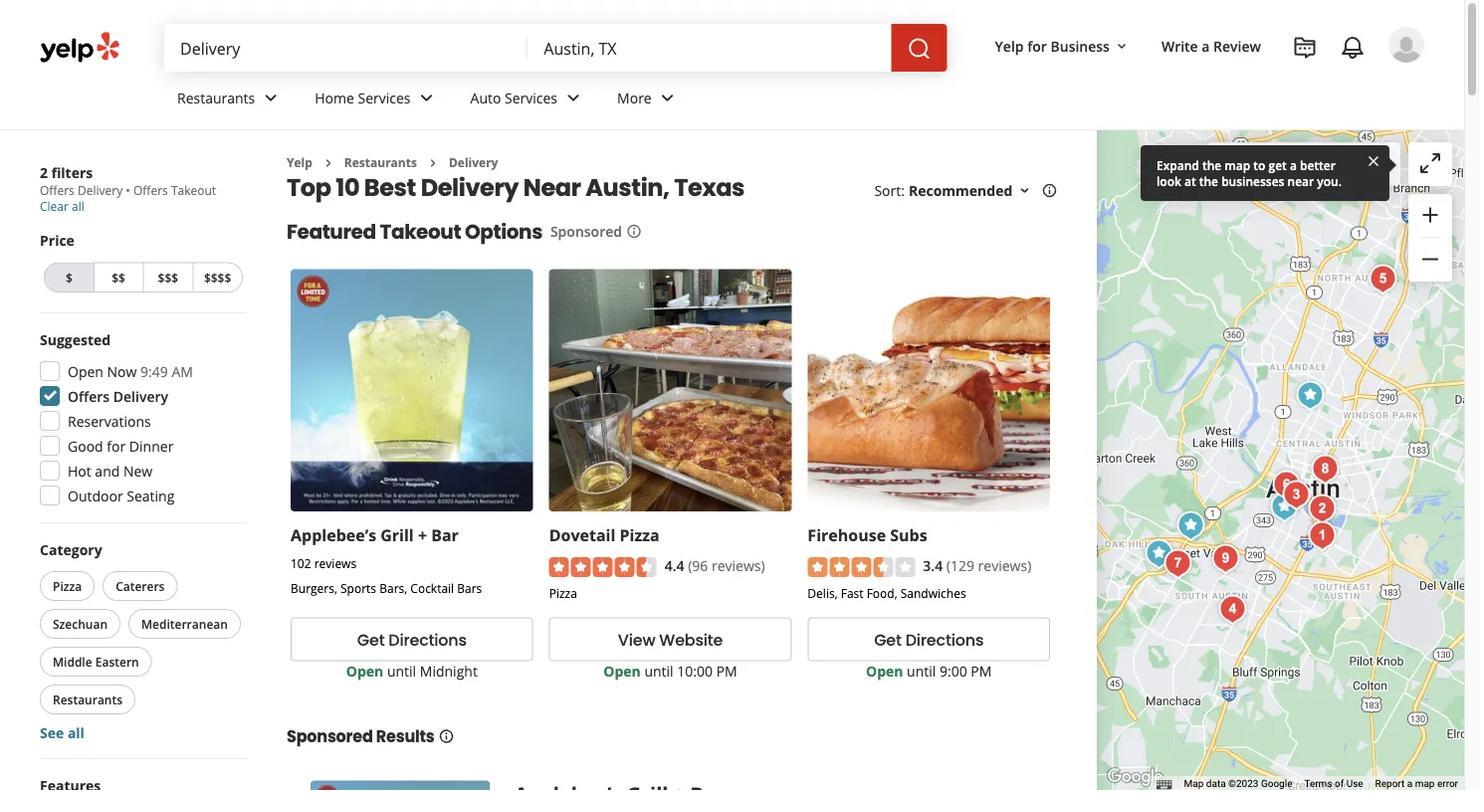 Task type: locate. For each thing, give the bounding box(es) containing it.
pizza inside button
[[53, 578, 82, 594]]

24 chevron down v2 image inside more link
[[656, 86, 680, 110]]

$$$
[[158, 269, 178, 286]]

16 chevron down v2 image for yelp for business
[[1114, 39, 1130, 54]]

1 directions from the left
[[389, 629, 467, 651]]

1 horizontal spatial for
[[1028, 36, 1047, 55]]

auto services link
[[455, 72, 601, 129]]

4.4
[[665, 556, 684, 575]]

get down delis, fast food, sandwiches in the right of the page
[[874, 629, 902, 651]]

restaurants
[[177, 88, 255, 107], [344, 154, 417, 171], [53, 691, 122, 708]]

24 chevron down v2 image inside home services 'link'
[[415, 86, 439, 110]]

0 horizontal spatial yelp
[[287, 154, 312, 171]]

a
[[1202, 36, 1210, 55], [1290, 157, 1297, 173], [1407, 778, 1413, 790]]

open down view
[[604, 662, 641, 681]]

map left 'to'
[[1225, 157, 1251, 173]]

pizza button
[[40, 571, 95, 601]]

1 horizontal spatial yelp
[[995, 36, 1024, 55]]

close image
[[1366, 152, 1382, 169]]

a right the write
[[1202, 36, 1210, 55]]

2 vertical spatial a
[[1407, 778, 1413, 790]]

0 vertical spatial sponsored
[[550, 222, 622, 241]]

zoom out image
[[1419, 247, 1443, 271]]

sponsored
[[550, 222, 622, 241], [287, 726, 373, 748]]

offers right •
[[133, 182, 168, 199]]

hot
[[68, 461, 91, 480]]

restaurants inside button
[[53, 691, 122, 708]]

until for firehouse subs
[[907, 662, 936, 681]]

for left the business at the top
[[1028, 36, 1047, 55]]

2 none field from the left
[[544, 37, 876, 59]]

1 reviews) from the left
[[712, 556, 765, 575]]

view website
[[618, 629, 723, 651]]

1 horizontal spatial restaurants link
[[344, 154, 417, 171]]

1 vertical spatial 16 chevron down v2 image
[[1017, 183, 1033, 199]]

2 pm from the left
[[971, 662, 992, 681]]

austin,
[[586, 171, 670, 204]]

16 info v2 image right results
[[439, 729, 454, 745]]

1 horizontal spatial map
[[1313, 155, 1342, 174]]

1 until from the left
[[387, 662, 416, 681]]

get directions up open until midnight on the bottom left of page
[[357, 629, 467, 651]]

open down suggested
[[68, 362, 103, 381]]

2 reviews) from the left
[[978, 556, 1032, 575]]

get
[[1269, 157, 1287, 173]]

16 chevron down v2 image inside yelp for business 'button'
[[1114, 39, 1130, 54]]

reviews) right the (129
[[978, 556, 1032, 575]]

1 horizontal spatial restaurants
[[177, 88, 255, 107]]

yelp for yelp for business
[[995, 36, 1024, 55]]

a inside expand the map to get a better look at the businesses near you.
[[1290, 157, 1297, 173]]

1 vertical spatial for
[[107, 437, 126, 455]]

0 vertical spatial a
[[1202, 36, 1210, 55]]

0 horizontal spatial get directions link
[[291, 618, 533, 662]]

yelp for yelp link
[[287, 154, 312, 171]]

0 horizontal spatial 24 chevron down v2 image
[[562, 86, 585, 110]]

a inside write a review link
[[1202, 36, 1210, 55]]

get directions up open until 9:00 pm
[[874, 629, 984, 651]]

1 vertical spatial sponsored
[[287, 726, 373, 748]]

use
[[1347, 778, 1364, 790]]

0 horizontal spatial get directions
[[357, 629, 467, 651]]

takeout inside 2 filters offers delivery • offers takeout clear all
[[171, 182, 216, 199]]

review
[[1214, 36, 1261, 55]]

group containing suggested
[[34, 330, 247, 512]]

map left error
[[1415, 778, 1435, 790]]

0 horizontal spatial takeout
[[171, 182, 216, 199]]

0 horizontal spatial until
[[387, 662, 416, 681]]

get directions link for firehouse subs
[[808, 618, 1050, 662]]

notifications image
[[1341, 36, 1365, 60]]

delivery link
[[449, 154, 498, 171]]

16 info v2 image right recommended popup button
[[1042, 183, 1058, 199]]

pm
[[716, 662, 737, 681], [971, 662, 992, 681]]

24 chevron down v2 image right auto services
[[562, 86, 585, 110]]

2 horizontal spatial 16 info v2 image
[[1042, 183, 1058, 199]]

1 none field from the left
[[180, 37, 512, 59]]

1 horizontal spatial get
[[874, 629, 902, 651]]

delivery inside 2 filters offers delivery • offers takeout clear all
[[78, 182, 123, 199]]

1 horizontal spatial pm
[[971, 662, 992, 681]]

services right home
[[358, 88, 411, 107]]

until down the view website
[[645, 662, 674, 681]]

pizza up 4.4 star rating image
[[620, 525, 660, 546]]

dinner
[[129, 437, 174, 455]]

directions up 9:00
[[906, 629, 984, 651]]

0 horizontal spatial get
[[357, 629, 385, 651]]

get directions link up open until 9:00 pm
[[808, 618, 1050, 662]]

1 horizontal spatial services
[[505, 88, 558, 107]]

delis,
[[808, 585, 838, 602]]

map inside expand the map to get a better look at the businesses near you.
[[1225, 157, 1251, 173]]

1 vertical spatial restaurants link
[[344, 154, 417, 171]]

a right get
[[1290, 157, 1297, 173]]

2 vertical spatial group
[[36, 540, 247, 743]]

dovetail pizza link
[[549, 525, 660, 546]]

0 horizontal spatial 24 chevron down v2 image
[[259, 86, 283, 110]]

restaurants link up yelp link
[[161, 72, 299, 129]]

restaurants inside business categories 'element'
[[177, 88, 255, 107]]

pm right 10:00
[[716, 662, 737, 681]]

error
[[1438, 778, 1459, 790]]

all right clear
[[72, 198, 84, 215]]

0 horizontal spatial sponsored
[[287, 726, 373, 748]]

0 horizontal spatial pizza
[[53, 578, 82, 594]]

1 horizontal spatial 16 info v2 image
[[626, 224, 642, 240]]

0 horizontal spatial map
[[1225, 157, 1251, 173]]

24 chevron down v2 image
[[562, 86, 585, 110], [656, 86, 680, 110]]

pm right 9:00
[[971, 662, 992, 681]]

yelp left 16 chevron right v2 icon
[[287, 154, 312, 171]]

search
[[1247, 155, 1291, 174]]

None field
[[180, 37, 512, 59], [544, 37, 876, 59]]

1 horizontal spatial 24 chevron down v2 image
[[415, 86, 439, 110]]

24 chevron down v2 image left home
[[259, 86, 283, 110]]

(96
[[688, 556, 708, 575]]

16 info v2 image for featured takeout options
[[626, 224, 642, 240]]

terms of use
[[1305, 778, 1364, 790]]

until left 9:00
[[907, 662, 936, 681]]

of
[[1335, 778, 1344, 790]]

reviews)
[[712, 556, 765, 575], [978, 556, 1032, 575]]

0 horizontal spatial services
[[358, 88, 411, 107]]

1 get directions from the left
[[357, 629, 467, 651]]

0 horizontal spatial 16 chevron down v2 image
[[1017, 183, 1033, 199]]

1 vertical spatial group
[[34, 330, 247, 512]]

24 chevron down v2 image inside auto services link
[[562, 86, 585, 110]]

sponsored left results
[[287, 726, 373, 748]]

reviews) right (96
[[712, 556, 765, 575]]

10
[[336, 171, 360, 204]]

24 chevron down v2 image left auto
[[415, 86, 439, 110]]

firehouse subs image
[[1140, 534, 1179, 574]]

0 vertical spatial group
[[1409, 194, 1453, 282]]

+
[[418, 525, 427, 546]]

until left the midnight
[[387, 662, 416, 681]]

2 24 chevron down v2 image from the left
[[656, 86, 680, 110]]

recommended button
[[909, 181, 1033, 200]]

2 horizontal spatial until
[[907, 662, 936, 681]]

map right as on the right of the page
[[1313, 155, 1342, 174]]

midnight
[[420, 662, 478, 681]]

open
[[68, 362, 103, 381], [346, 662, 384, 681], [604, 662, 641, 681], [866, 662, 903, 681]]

greg r. image
[[1389, 27, 1425, 63]]

services right auto
[[505, 88, 558, 107]]

search image
[[908, 37, 931, 61]]

pm for website
[[716, 662, 737, 681]]

you.
[[1317, 173, 1342, 189]]

home services
[[315, 88, 411, 107]]

1 horizontal spatial get directions
[[874, 629, 984, 651]]

delivery right 16 chevron right v2 image
[[449, 154, 498, 171]]

all right see
[[68, 723, 85, 742]]

16 info v2 image for top 10 best delivery near austin, texas
[[1042, 183, 1058, 199]]

terms of use link
[[1305, 778, 1364, 790]]

1 vertical spatial a
[[1290, 157, 1297, 173]]

2 until from the left
[[645, 662, 674, 681]]

clear all link
[[40, 198, 84, 215]]

2 horizontal spatial a
[[1407, 778, 1413, 790]]

1 get directions link from the left
[[291, 618, 533, 662]]

$$ button
[[93, 262, 143, 293]]

open left 9:00
[[866, 662, 903, 681]]

delivery left •
[[78, 182, 123, 199]]

1 vertical spatial 16 info v2 image
[[626, 224, 642, 240]]

get up open until midnight on the bottom left of page
[[357, 629, 385, 651]]

options
[[465, 217, 543, 245]]

yelp left the business at the top
[[995, 36, 1024, 55]]

1 vertical spatial takeout
[[380, 217, 461, 245]]

more
[[617, 88, 652, 107]]

none field up more link
[[544, 37, 876, 59]]

chili's image
[[1291, 376, 1331, 416]]

0 vertical spatial for
[[1028, 36, 1047, 55]]

directions
[[389, 629, 467, 651], [906, 629, 984, 651]]

2 horizontal spatial pizza
[[620, 525, 660, 546]]

a right report
[[1407, 778, 1413, 790]]

16 chevron down v2 image inside recommended popup button
[[1017, 183, 1033, 199]]

2 get directions from the left
[[874, 629, 984, 651]]

0 horizontal spatial pm
[[716, 662, 737, 681]]

takeout down "best"
[[380, 217, 461, 245]]

2 services from the left
[[505, 88, 558, 107]]

16 chevron down v2 image right the business at the top
[[1114, 39, 1130, 54]]

sponsored results
[[287, 726, 435, 748]]

0 horizontal spatial directions
[[389, 629, 467, 651]]

None search field
[[164, 24, 951, 72]]

group containing category
[[36, 540, 247, 743]]

offers up the reservations
[[68, 387, 110, 406]]

fast
[[841, 585, 864, 602]]

none field find
[[180, 37, 512, 59]]

caterers
[[116, 578, 165, 594]]

1 horizontal spatial takeout
[[380, 217, 461, 245]]

24 chevron down v2 image
[[259, 86, 283, 110], [415, 86, 439, 110]]

1 vertical spatial yelp
[[287, 154, 312, 171]]

1 24 chevron down v2 image from the left
[[259, 86, 283, 110]]

2 24 chevron down v2 image from the left
[[415, 86, 439, 110]]

pizza down 4.4 star rating image
[[549, 585, 577, 602]]

24 chevron down v2 image right more
[[656, 86, 680, 110]]

services inside 'link'
[[358, 88, 411, 107]]

until for dovetail pizza
[[645, 662, 674, 681]]

1 pm from the left
[[716, 662, 737, 681]]

sponsored for sponsored results
[[287, 726, 373, 748]]

rice bowl cafe image
[[1364, 259, 1403, 299]]

report a map error link
[[1376, 778, 1459, 790]]

0 horizontal spatial none field
[[180, 37, 512, 59]]

tuk tuk thai cafe image
[[1206, 539, 1246, 579]]

map data ©2023 google
[[1184, 778, 1293, 790]]

pizza
[[620, 525, 660, 546], [53, 578, 82, 594], [549, 585, 577, 602]]

16 chevron right v2 image
[[425, 155, 441, 171]]

2 vertical spatial 16 info v2 image
[[439, 729, 454, 745]]

group
[[1409, 194, 1453, 282], [34, 330, 247, 512], [36, 540, 247, 743]]

sponsored down the near
[[550, 222, 622, 241]]

none field up home
[[180, 37, 512, 59]]

suggested
[[40, 330, 111, 349]]

for up hot and new
[[107, 437, 126, 455]]

0 vertical spatial all
[[72, 198, 84, 215]]

0 vertical spatial yelp
[[995, 36, 1024, 55]]

0 vertical spatial takeout
[[171, 182, 216, 199]]

•
[[126, 182, 130, 199]]

home
[[315, 88, 354, 107]]

map
[[1313, 155, 1342, 174], [1225, 157, 1251, 173], [1415, 778, 1435, 790]]

businesses
[[1222, 173, 1285, 189]]

directions for firehouse subs
[[906, 629, 984, 651]]

open up sponsored results
[[346, 662, 384, 681]]

2 horizontal spatial restaurants
[[344, 154, 417, 171]]

1 horizontal spatial reviews)
[[978, 556, 1032, 575]]

none field the near
[[544, 37, 876, 59]]

16 info v2 image down austin, at top left
[[626, 224, 642, 240]]

0 horizontal spatial restaurants link
[[161, 72, 299, 129]]

16 info v2 image
[[1042, 183, 1058, 199], [626, 224, 642, 240], [439, 729, 454, 745]]

seating
[[127, 486, 175, 505]]

1 horizontal spatial 16 chevron down v2 image
[[1114, 39, 1130, 54]]

for inside 'button'
[[1028, 36, 1047, 55]]

google
[[1261, 778, 1293, 790]]

clear
[[40, 198, 69, 215]]

0 horizontal spatial restaurants
[[53, 691, 122, 708]]

get directions link
[[291, 618, 533, 662], [808, 618, 1050, 662]]

get directions link for applebee's grill + bar
[[291, 618, 533, 662]]

report
[[1376, 778, 1405, 790]]

all
[[72, 198, 84, 215], [68, 723, 85, 742]]

get for firehouse subs
[[874, 629, 902, 651]]

1 horizontal spatial a
[[1290, 157, 1297, 173]]

16 chevron down v2 image right recommended
[[1017, 183, 1033, 199]]

1 horizontal spatial until
[[645, 662, 674, 681]]

1 horizontal spatial directions
[[906, 629, 984, 651]]

get
[[357, 629, 385, 651], [874, 629, 902, 651]]

yelp
[[995, 36, 1024, 55], [287, 154, 312, 171]]

results
[[376, 726, 435, 748]]

1 horizontal spatial none field
[[544, 37, 876, 59]]

more link
[[601, 72, 696, 129]]

better
[[1300, 157, 1336, 173]]

view website link
[[549, 618, 792, 662]]

0 vertical spatial 16 chevron down v2 image
[[1114, 39, 1130, 54]]

0 vertical spatial 16 info v2 image
[[1042, 183, 1058, 199]]

bar
[[431, 525, 459, 546]]

0 horizontal spatial for
[[107, 437, 126, 455]]

0 vertical spatial restaurants link
[[161, 72, 299, 129]]

0 horizontal spatial a
[[1202, 36, 1210, 55]]

for for yelp
[[1028, 36, 1047, 55]]

yelp inside 'button'
[[995, 36, 1024, 55]]

1 horizontal spatial 24 chevron down v2 image
[[656, 86, 680, 110]]

restaurants link right 16 chevron right v2 icon
[[344, 154, 417, 171]]

to
[[1254, 157, 1266, 173]]

1 horizontal spatial get directions link
[[808, 618, 1050, 662]]

2 horizontal spatial map
[[1415, 778, 1435, 790]]

offers
[[40, 182, 75, 199], [133, 182, 168, 199], [68, 387, 110, 406]]

home services link
[[299, 72, 455, 129]]

0 horizontal spatial reviews)
[[712, 556, 765, 575]]

1 24 chevron down v2 image from the left
[[562, 86, 585, 110]]

map for error
[[1415, 778, 1435, 790]]

yelp for business
[[995, 36, 1110, 55]]

delivery
[[449, 154, 498, 171], [421, 171, 519, 204], [78, 182, 123, 199], [113, 387, 168, 406]]

2 get from the left
[[874, 629, 902, 651]]

pizza down category
[[53, 578, 82, 594]]

aba - austin image
[[1277, 475, 1317, 515]]

recommended
[[909, 181, 1013, 200]]

zoom in image
[[1419, 203, 1443, 227]]

16 chevron down v2 image
[[1114, 39, 1130, 54], [1017, 183, 1033, 199]]

directions for applebee's grill + bar
[[389, 629, 467, 651]]

0 vertical spatial restaurants
[[177, 88, 255, 107]]

takeout right •
[[171, 182, 216, 199]]

map
[[1184, 778, 1204, 790]]

3 until from the left
[[907, 662, 936, 681]]

1 services from the left
[[358, 88, 411, 107]]

1 horizontal spatial pizza
[[549, 585, 577, 602]]

2 directions from the left
[[906, 629, 984, 651]]

2 vertical spatial restaurants
[[53, 691, 122, 708]]

map for to
[[1225, 157, 1251, 173]]

szechuan
[[53, 616, 108, 632]]

1 get from the left
[[357, 629, 385, 651]]

directions up open until midnight on the bottom left of page
[[389, 629, 467, 651]]

2 get directions link from the left
[[808, 618, 1050, 662]]

map region
[[1062, 0, 1479, 790]]

hot and new
[[68, 461, 153, 480]]

1 horizontal spatial sponsored
[[550, 222, 622, 241]]

get directions link up open until midnight on the bottom left of page
[[291, 618, 533, 662]]



Task type: describe. For each thing, give the bounding box(es) containing it.
middle eastern button
[[40, 647, 152, 677]]

outdoor seating
[[68, 486, 175, 505]]

expand the map to get a better look at the businesses near you. tooltip
[[1141, 145, 1390, 201]]

moves
[[1346, 155, 1389, 174]]

see
[[40, 723, 64, 742]]

see all button
[[40, 723, 85, 742]]

0 horizontal spatial 16 info v2 image
[[439, 729, 454, 745]]

services for home services
[[358, 88, 411, 107]]

delivery up options
[[421, 171, 519, 204]]

open now 9:49 am
[[68, 362, 193, 381]]

keyboard shortcuts image
[[1156, 780, 1172, 790]]

near
[[1288, 173, 1314, 189]]

a for report
[[1407, 778, 1413, 790]]

best
[[364, 171, 416, 204]]

am
[[172, 362, 193, 381]]

delis, fast food, sandwiches
[[808, 585, 966, 602]]

applebee's grill + bar link
[[291, 525, 459, 546]]

reviews) for view website
[[712, 556, 765, 575]]

filters
[[51, 163, 93, 182]]

artipasta image
[[1213, 590, 1253, 630]]

$$$ button
[[143, 262, 192, 293]]

write a review
[[1162, 36, 1261, 55]]

szechuan button
[[40, 609, 120, 639]]

expand map image
[[1419, 151, 1443, 175]]

good
[[68, 437, 103, 455]]

$$$$ button
[[192, 262, 243, 293]]

open until 9:00 pm
[[866, 662, 992, 681]]

Find text field
[[180, 37, 512, 59]]

a for write
[[1202, 36, 1210, 55]]

data
[[1206, 778, 1226, 790]]

for for good
[[107, 437, 126, 455]]

24 chevron down v2 image for auto services
[[562, 86, 585, 110]]

firehouse subs
[[808, 525, 928, 546]]

24 chevron down v2 image for home services
[[415, 86, 439, 110]]

10:00
[[677, 662, 713, 681]]

open for firehouse subs
[[866, 662, 903, 681]]

google image
[[1102, 765, 1168, 790]]

top
[[287, 171, 331, 204]]

$ button
[[44, 262, 93, 293]]

bars
[[457, 580, 482, 596]]

category
[[40, 540, 102, 559]]

applebee's grill + bar 102 reviews burgers, sports bars, cocktail bars
[[291, 525, 482, 596]]

view
[[618, 629, 655, 651]]

applebee's grill + bar image
[[1171, 506, 1211, 546]]

4.4 (96 reviews)
[[665, 556, 765, 575]]

search as map moves
[[1247, 155, 1389, 174]]

look
[[1157, 173, 1182, 189]]

get directions for applebee's grill + bar
[[357, 629, 467, 651]]

reviews) for get directions
[[978, 556, 1032, 575]]

get for applebee's grill + bar
[[357, 629, 385, 651]]

2 filters offers delivery • offers takeout clear all
[[40, 163, 216, 215]]

1 vertical spatial restaurants
[[344, 154, 417, 171]]

mediterranean button
[[128, 609, 241, 639]]

get directions for firehouse subs
[[874, 629, 984, 651]]

firehouse subs link
[[808, 525, 928, 546]]

restaurants button
[[40, 685, 135, 715]]

services for auto services
[[505, 88, 558, 107]]

open until midnight
[[346, 662, 478, 681]]

$$$$
[[204, 269, 231, 286]]

expand
[[1157, 157, 1200, 173]]

sandwiches
[[901, 585, 966, 602]]

3.4
[[923, 556, 943, 575]]

$
[[66, 269, 72, 286]]

restaurants for top the restaurants link
[[177, 88, 255, 107]]

dovetail
[[549, 525, 616, 546]]

terry black's barbecue image
[[1267, 465, 1307, 505]]

open inside group
[[68, 362, 103, 381]]

1 vertical spatial all
[[68, 723, 85, 742]]

9:00
[[940, 662, 967, 681]]

report a map error
[[1376, 778, 1459, 790]]

reservations
[[68, 412, 151, 431]]

user actions element
[[979, 25, 1453, 147]]

24 chevron down v2 image for restaurants
[[259, 86, 283, 110]]

caterers button
[[103, 571, 178, 601]]

outdoor
[[68, 486, 123, 505]]

dovetail pizza
[[549, 525, 660, 546]]

see all
[[40, 723, 85, 742]]

1618 asian fusion image
[[1303, 489, 1343, 529]]

applebee's
[[291, 525, 376, 546]]

$$
[[112, 269, 125, 286]]

expand the map to get a better look at the businesses near you.
[[1157, 157, 1342, 189]]

yelp for business button
[[987, 28, 1138, 64]]

sort:
[[875, 181, 905, 200]]

mediterranean
[[141, 616, 228, 632]]

write
[[1162, 36, 1198, 55]]

food,
[[867, 585, 898, 602]]

9:49
[[140, 362, 168, 381]]

r&b's steak and fries image
[[1306, 450, 1346, 489]]

4.4 star rating image
[[549, 558, 657, 577]]

offers delivery
[[68, 387, 168, 406]]

888 pan asian restaurant image
[[1303, 516, 1343, 556]]

eastern
[[95, 654, 139, 670]]

3.4 star rating image
[[808, 558, 915, 577]]

restaurants for restaurants button on the left
[[53, 691, 122, 708]]

(129
[[947, 556, 975, 575]]

©2023
[[1229, 778, 1259, 790]]

all inside 2 filters offers delivery • offers takeout clear all
[[72, 198, 84, 215]]

auto services
[[470, 88, 558, 107]]

new
[[123, 461, 153, 480]]

open for dovetail pizza
[[604, 662, 641, 681]]

delivery down open now 9:49 am
[[113, 387, 168, 406]]

Near text field
[[544, 37, 876, 59]]

at
[[1185, 173, 1196, 189]]

sponsored for sponsored
[[550, 222, 622, 241]]

pm for directions
[[971, 662, 992, 681]]

24 chevron down v2 image for more
[[656, 86, 680, 110]]

projects image
[[1293, 36, 1317, 60]]

price group
[[40, 230, 247, 297]]

me con bistro image
[[1159, 544, 1198, 584]]

open for applebee's grill + bar
[[346, 662, 384, 681]]

middle eastern
[[53, 654, 139, 670]]

reviews
[[314, 556, 357, 572]]

middle
[[53, 654, 92, 670]]

good for dinner
[[68, 437, 174, 455]]

map for moves
[[1313, 155, 1342, 174]]

as
[[1295, 155, 1310, 174]]

near
[[523, 171, 581, 204]]

until for applebee's grill + bar
[[387, 662, 416, 681]]

offers down 2
[[40, 182, 75, 199]]

business categories element
[[161, 72, 1425, 129]]

dovetail pizza image
[[1265, 487, 1305, 527]]

and
[[95, 461, 120, 480]]

16 chevron right v2 image
[[320, 155, 336, 171]]

bars,
[[380, 580, 407, 596]]

featured takeout options
[[287, 217, 543, 245]]

16 chevron down v2 image for recommended
[[1017, 183, 1033, 199]]



Task type: vqa. For each thing, say whether or not it's contained in the screenshot.
tomorrow
no



